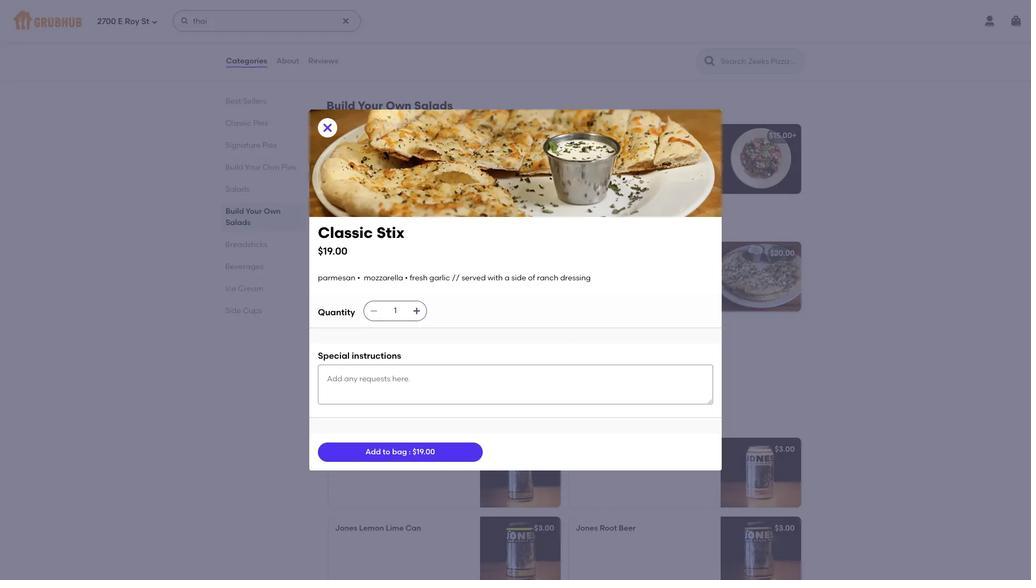 Task type: describe. For each thing, give the bounding box(es) containing it.
$3.00 for jones root beer
[[775, 524, 795, 533]]

about
[[277, 56, 299, 65]]

best sellers
[[226, 97, 267, 106]]

main navigation navigation
[[0, 0, 1032, 42]]

0 vertical spatial build your own salads
[[327, 99, 453, 112]]

2700
[[97, 16, 116, 26]]

classic for classic stix
[[335, 249, 362, 258]]

side
[[226, 306, 241, 315]]

jones for jones cane sugar cola can
[[335, 445, 357, 454]]

:
[[409, 448, 411, 457]]

18th green
[[335, 14, 375, 23]]

signature pies tab
[[226, 140, 301, 151]]

cola
[[405, 445, 423, 454]]

cups
[[243, 306, 262, 315]]

root
[[600, 524, 617, 533]]

$15.00
[[770, 131, 793, 140]]

build right half
[[352, 131, 371, 140]]

breadsticks tab
[[226, 239, 301, 250]]

side cups
[[226, 306, 262, 315]]

salad for whole build your own salad
[[658, 131, 680, 140]]

of inside the classic with jalapeño  •  feta // served with a side of ranch dressing
[[616, 275, 624, 284]]

svg image inside main navigation "navigation"
[[181, 17, 189, 25]]

classic with buffalo sauce  • gorgonzola  •  fresh cilantro // served with a side of blue cheese dressing
[[335, 343, 466, 374]]

stix for classic stix
[[364, 249, 378, 258]]

classic pies
[[226, 119, 268, 128]]

side inside the classic with jalapeño  •  feta // served with a side of ranch dressing
[[600, 275, 615, 284]]

ice cream
[[226, 284, 264, 293]]

salads inside build your own salads
[[226, 218, 251, 227]]

$3.00 inside button
[[775, 445, 795, 454]]

build your own salads tab
[[226, 206, 301, 228]]

build your own pies tab
[[226, 162, 301, 173]]

instructions
[[352, 351, 401, 361]]

$3.00 for jones lemon lime can
[[535, 524, 555, 533]]

1 vertical spatial $19.00
[[413, 448, 435, 457]]

18th
[[335, 14, 350, 23]]

fresh inside classic with buffalo sauce  • gorgonzola  •  fresh cilantro // served with a side of blue cheese dressing
[[383, 354, 401, 363]]

ice cream tab
[[226, 283, 301, 294]]

classic for classic with buffalo sauce  • gorgonzola  •  fresh cilantro // served with a side of blue cheese dressing
[[335, 343, 360, 352]]

beverages tab
[[226, 261, 301, 272]]

$15.00 +
[[770, 131, 797, 140]]

your right 'whole'
[[621, 131, 638, 140]]

ice
[[226, 284, 237, 293]]

half
[[335, 131, 351, 140]]

sellers
[[243, 97, 267, 106]]

add
[[366, 448, 381, 457]]

cream
[[238, 284, 264, 293]]

whole build your own salad image
[[721, 124, 802, 194]]

build up half
[[327, 99, 356, 112]]

0 vertical spatial salads
[[414, 99, 453, 112]]

green
[[352, 14, 375, 23]]

dressing inside the classic with jalapeño  •  feta // served with a side of ranch dressing
[[649, 275, 679, 284]]

reviews button
[[308, 42, 339, 81]]

whole build your own salad
[[576, 131, 680, 140]]

classic pies tab
[[226, 118, 301, 129]]

can inside button
[[424, 445, 440, 454]]

search icon image
[[704, 55, 717, 68]]

svg image left half
[[321, 121, 334, 134]]

to
[[383, 448, 391, 457]]

jones lemon lime can image
[[480, 517, 561, 580]]

classic for classic pies
[[226, 119, 252, 128]]

stix for classic stix $19.00
[[377, 223, 405, 242]]

classic stix
[[335, 249, 378, 258]]

$20.00 for 'jalapeno feta stix' image
[[771, 249, 795, 258]]

buffalo stix
[[335, 328, 377, 337]]

blue
[[385, 365, 401, 374]]

gorgonzola
[[335, 354, 377, 363]]

stix for buffalo stix
[[364, 328, 377, 337]]

classic for classic stix $19.00
[[318, 223, 373, 242]]

svg image left input item quantity number field
[[370, 307, 378, 315]]

build your own salads inside tab
[[226, 207, 281, 227]]

pies for signature pies
[[263, 141, 277, 150]]

cane
[[359, 445, 379, 454]]

signature
[[226, 141, 261, 150]]

$19.00 inside classic stix $19.00
[[318, 245, 348, 257]]

ranch inside the classic with jalapeño  •  feta // served with a side of ranch dressing
[[625, 275, 647, 284]]

beverages inside tab
[[226, 262, 264, 271]]

your down signature pies on the top left
[[245, 163, 261, 172]]

half build your own salad
[[335, 131, 431, 140]]

roy
[[125, 16, 139, 26]]

buffalo
[[379, 343, 405, 352]]



Task type: locate. For each thing, give the bounding box(es) containing it.
salad
[[410, 131, 431, 140], [658, 131, 680, 140]]

lime
[[386, 524, 404, 533]]

classic left jalapeño
[[576, 264, 601, 273]]

half build your own salad image
[[480, 124, 561, 194]]

a
[[505, 273, 510, 282], [388, 275, 393, 284], [593, 275, 598, 284], [352, 365, 357, 374]]

0 horizontal spatial breadsticks
[[226, 240, 268, 249]]

side
[[512, 273, 527, 282], [395, 275, 410, 284], [600, 275, 615, 284], [359, 365, 374, 374]]

salads inside 'tab'
[[226, 185, 250, 194]]

0 vertical spatial classic
[[226, 119, 252, 128]]

$20.00 for buffalo stix image
[[530, 328, 555, 337]]

e
[[118, 16, 123, 26]]

+ for $12.50
[[552, 131, 556, 140]]

breadsticks up beverages tab
[[226, 240, 268, 249]]

1 horizontal spatial +
[[793, 131, 797, 140]]

special instructions
[[318, 351, 401, 361]]

2 vertical spatial classic
[[335, 249, 362, 258]]

$3.00
[[775, 445, 795, 454], [535, 524, 555, 533], [775, 524, 795, 533]]

buffalo stix image
[[480, 321, 561, 391]]

can right "cola"
[[424, 445, 440, 454]]

build down signature
[[226, 163, 244, 172]]

classic
[[576, 264, 601, 273], [335, 343, 360, 352]]

1 vertical spatial can
[[406, 524, 421, 533]]

your
[[358, 99, 383, 112], [373, 131, 389, 140], [621, 131, 638, 140], [245, 163, 261, 172], [246, 207, 262, 216]]

classic for classic with jalapeño  •  feta // served with a side of ranch dressing
[[576, 264, 601, 273]]

can
[[424, 445, 440, 454], [406, 524, 421, 533]]

quantity
[[318, 308, 355, 318]]

jones lemon lime can
[[335, 524, 421, 533]]

jones left cane at the bottom
[[335, 445, 357, 454]]

classic inside classic with buffalo sauce  • gorgonzola  •  fresh cilantro // served with a side of blue cheese dressing
[[335, 343, 360, 352]]

your down the salads 'tab'
[[246, 207, 262, 216]]

pies up build your own pies tab
[[263, 141, 277, 150]]

best
[[226, 97, 241, 106]]

mozzarella
[[379, 264, 419, 273], [364, 273, 403, 282]]

1 horizontal spatial beverages
[[327, 413, 386, 426]]

classic up gorgonzola
[[335, 343, 360, 352]]

build your own pies
[[226, 163, 296, 172]]

pies
[[254, 119, 268, 128], [263, 141, 277, 150], [282, 163, 296, 172]]

jalapeño
[[620, 264, 652, 273]]

salads tab
[[226, 184, 301, 195]]

+ for $15.00
[[793, 131, 797, 140]]

$12.50 +
[[529, 131, 556, 140]]

0 horizontal spatial beverages
[[226, 262, 264, 271]]

2 + from the left
[[793, 131, 797, 140]]

jones for jones root beer
[[576, 524, 598, 533]]

pies inside build your own pies tab
[[282, 163, 296, 172]]

classic inside classic stix $19.00
[[318, 223, 373, 242]]

classic with jalapeño  •  feta // served with a side of ranch dressing
[[576, 264, 709, 284]]

Special instructions text field
[[318, 365, 714, 405]]

best sellers tab
[[226, 96, 301, 107]]

1 vertical spatial build your own salads
[[226, 207, 281, 227]]

2 vertical spatial pies
[[282, 163, 296, 172]]

0 vertical spatial stix
[[377, 223, 405, 242]]

classic inside tab
[[226, 119, 252, 128]]

can right lime
[[406, 524, 421, 533]]

parmesan •  mozzarella • fresh garlic // served with a side of ranch dressing
[[335, 264, 466, 295], [318, 273, 591, 282]]

special
[[318, 351, 350, 361]]

1 horizontal spatial build your own salads
[[327, 99, 453, 112]]

your up half build your own salad
[[358, 99, 383, 112]]

+
[[552, 131, 556, 140], [793, 131, 797, 140]]

// inside the classic with jalapeño  •  feta // served with a side of ranch dressing
[[675, 264, 683, 273]]

$19.00
[[318, 245, 348, 257], [413, 448, 435, 457]]

1 horizontal spatial ranch
[[537, 273, 559, 282]]

0 vertical spatial beverages
[[226, 262, 264, 271]]

sugar
[[381, 445, 403, 454]]

$12.50
[[529, 131, 552, 140]]

salad for half build your own salad
[[410, 131, 431, 140]]

build inside build your own pies tab
[[226, 163, 244, 172]]

a inside the classic with jalapeño  •  feta // served with a side of ranch dressing
[[593, 275, 598, 284]]

your inside build your own salads
[[246, 207, 262, 216]]

beverages up ice cream at left
[[226, 262, 264, 271]]

side cups tab
[[226, 305, 301, 316]]

with
[[602, 264, 618, 273], [488, 273, 503, 282], [371, 275, 386, 284], [576, 275, 591, 284], [362, 343, 377, 352], [335, 365, 351, 374]]

svg image right input item quantity number field
[[413, 307, 421, 315]]

stix
[[377, 223, 405, 242], [364, 249, 378, 258], [364, 328, 377, 337]]

1 horizontal spatial can
[[424, 445, 440, 454]]

0 horizontal spatial salad
[[410, 131, 431, 140]]

classic inside the classic with jalapeño  •  feta // served with a side of ranch dressing
[[576, 264, 601, 273]]

build down the salads 'tab'
[[226, 207, 244, 216]]

0 vertical spatial breadsticks
[[327, 217, 394, 230]]

salads
[[414, 99, 453, 112], [226, 185, 250, 194], [226, 218, 251, 227]]

build inside build your own salads
[[226, 207, 244, 216]]

0 horizontal spatial $20.00
[[530, 328, 555, 337]]

pies for classic pies
[[254, 119, 268, 128]]

2 horizontal spatial ranch
[[625, 275, 647, 284]]

0 horizontal spatial classic
[[335, 343, 360, 352]]

a inside classic with buffalo sauce  • gorgonzola  •  fresh cilantro // served with a side of blue cheese dressing
[[352, 365, 357, 374]]

0 horizontal spatial can
[[406, 524, 421, 533]]

your right half
[[373, 131, 389, 140]]

beer
[[619, 524, 636, 533]]

classic
[[226, 119, 252, 128], [318, 223, 373, 242], [335, 249, 362, 258]]

served inside the classic with jalapeño  •  feta // served with a side of ranch dressing
[[684, 264, 709, 273]]

jones root beer image
[[721, 517, 802, 580]]

jones root beer
[[576, 524, 636, 533]]

0 vertical spatial $20.00
[[771, 249, 795, 258]]

breadsticks
[[327, 217, 394, 230], [226, 240, 268, 249]]

// inside classic with buffalo sauce  • gorgonzola  •  fresh cilantro // served with a side of blue cheese dressing
[[432, 354, 440, 363]]

0 horizontal spatial ranch
[[420, 275, 442, 284]]

beverages up cane at the bottom
[[327, 413, 386, 426]]

$20.00
[[771, 249, 795, 258], [530, 328, 555, 337]]

2 vertical spatial stix
[[364, 328, 377, 337]]

2 salad from the left
[[658, 131, 680, 140]]

Input item quantity number field
[[384, 301, 407, 321]]

svg image
[[181, 17, 189, 25], [321, 121, 334, 134], [370, 307, 378, 315], [413, 307, 421, 315]]

lemon
[[359, 524, 384, 533]]

0 horizontal spatial $19.00
[[318, 245, 348, 257]]

reviews
[[308, 56, 338, 65]]

build your own salads
[[327, 99, 453, 112], [226, 207, 281, 227]]

about button
[[276, 42, 300, 81]]

//
[[675, 264, 683, 273], [452, 273, 460, 282], [335, 275, 343, 284], [432, 354, 440, 363]]

add to bag : $19.00
[[366, 448, 435, 457]]

1 vertical spatial stix
[[364, 249, 378, 258]]

0 vertical spatial can
[[424, 445, 440, 454]]

bag
[[392, 448, 407, 457]]

build right 'whole'
[[601, 131, 620, 140]]

whole
[[576, 131, 599, 140]]

jones inside button
[[335, 445, 357, 454]]

breadsticks up classic stix
[[327, 217, 394, 230]]

signature pies
[[226, 141, 277, 150]]

classic stix image
[[480, 242, 561, 312]]

1 salad from the left
[[410, 131, 431, 140]]

1 horizontal spatial $20.00
[[771, 249, 795, 258]]

pies inside the signature pies tab
[[263, 141, 277, 150]]

breadsticks inside tab
[[226, 240, 268, 249]]

1 vertical spatial salads
[[226, 185, 250, 194]]

2700 e roy st
[[97, 16, 149, 26]]

beverages
[[226, 262, 264, 271], [327, 413, 386, 426]]

$3.00 button
[[570, 438, 802, 508]]

0 horizontal spatial +
[[552, 131, 556, 140]]

18th green button
[[329, 7, 561, 77]]

dressing
[[560, 273, 591, 282], [649, 275, 679, 284], [335, 286, 366, 295], [430, 365, 461, 374]]

build
[[327, 99, 356, 112], [352, 131, 371, 140], [601, 131, 620, 140], [226, 163, 244, 172], [226, 207, 244, 216]]

•
[[375, 264, 378, 273], [421, 264, 424, 273], [654, 264, 657, 273], [357, 273, 360, 282], [405, 273, 408, 282], [430, 343, 433, 352], [378, 354, 381, 363]]

side inside classic with buffalo sauce  • gorgonzola  •  fresh cilantro // served with a side of blue cheese dressing
[[359, 365, 374, 374]]

1 horizontal spatial breadsticks
[[327, 217, 394, 230]]

1 vertical spatial $20.00
[[530, 328, 555, 337]]

1 + from the left
[[552, 131, 556, 140]]

own inside build your own salads
[[264, 207, 281, 216]]

1 horizontal spatial svg image
[[342, 17, 350, 25]]

jones cane sugar cola can
[[335, 445, 440, 454]]

1 vertical spatial pies
[[263, 141, 277, 150]]

1 horizontal spatial classic
[[576, 264, 601, 273]]

garlic
[[445, 264, 466, 273], [430, 273, 450, 282]]

jalapeno feta stix image
[[721, 242, 802, 312]]

1 vertical spatial classic
[[335, 343, 360, 352]]

pies down the signature pies tab
[[282, 163, 296, 172]]

categories
[[226, 56, 267, 65]]

st
[[141, 16, 149, 26]]

18th green image
[[480, 7, 561, 77]]

parmesan
[[335, 264, 373, 273], [318, 273, 356, 282]]

jones diet cola can image
[[721, 438, 802, 508]]

0 horizontal spatial svg image
[[152, 19, 158, 25]]

dressing inside classic with buffalo sauce  • gorgonzola  •  fresh cilantro // served with a side of blue cheese dressing
[[430, 365, 461, 374]]

2 horizontal spatial svg image
[[1010, 15, 1023, 27]]

pies inside classic pies tab
[[254, 119, 268, 128]]

0 horizontal spatial build your own salads
[[226, 207, 281, 227]]

Search Zeeks Pizza Capitol Hill search field
[[720, 56, 802, 67]]

cheese
[[402, 365, 429, 374]]

svg image
[[1010, 15, 1023, 27], [342, 17, 350, 25], [152, 19, 158, 25]]

jones for jones lemon lime can
[[335, 524, 357, 533]]

feta
[[658, 264, 673, 273]]

of inside classic with buffalo sauce  • gorgonzola  •  fresh cilantro // served with a side of blue cheese dressing
[[376, 365, 383, 374]]

cilantro
[[403, 354, 431, 363]]

• inside the classic with jalapeño  •  feta // served with a side of ranch dressing
[[654, 264, 657, 273]]

own
[[386, 99, 412, 112], [391, 131, 408, 140], [640, 131, 657, 140], [263, 163, 280, 172], [264, 207, 281, 216]]

build your own salads up half build your own salad
[[327, 99, 453, 112]]

sauce
[[406, 343, 429, 352]]

1 horizontal spatial salad
[[658, 131, 680, 140]]

svg image right st
[[181, 17, 189, 25]]

1 horizontal spatial $19.00
[[413, 448, 435, 457]]

1 vertical spatial classic
[[318, 223, 373, 242]]

served
[[684, 264, 709, 273], [462, 273, 486, 282], [345, 275, 369, 284], [442, 354, 466, 363]]

1 vertical spatial beverages
[[327, 413, 386, 426]]

build your own salads down the salads 'tab'
[[226, 207, 281, 227]]

jones left root
[[576, 524, 598, 533]]

of
[[528, 273, 536, 282], [411, 275, 419, 284], [616, 275, 624, 284], [376, 365, 383, 374]]

0 vertical spatial classic
[[576, 264, 601, 273]]

buffalo
[[335, 328, 362, 337]]

jones left lemon
[[335, 524, 357, 533]]

2 vertical spatial salads
[[226, 218, 251, 227]]

categories button
[[226, 42, 268, 81]]

jones cane sugar cola can button
[[329, 438, 561, 508]]

jones cane sugar cola can image
[[480, 438, 561, 508]]

fresh
[[425, 264, 443, 273], [410, 273, 428, 282], [383, 354, 401, 363]]

0 vertical spatial $19.00
[[318, 245, 348, 257]]

pies down "best sellers" tab on the left top
[[254, 119, 268, 128]]

served inside classic with buffalo sauce  • gorgonzola  •  fresh cilantro // served with a side of blue cheese dressing
[[442, 354, 466, 363]]

1 vertical spatial breadsticks
[[226, 240, 268, 249]]

0 vertical spatial pies
[[254, 119, 268, 128]]

classic stix $19.00
[[318, 223, 405, 257]]

jones
[[335, 445, 357, 454], [335, 524, 357, 533], [576, 524, 598, 533]]

stix inside classic stix $19.00
[[377, 223, 405, 242]]



Task type: vqa. For each thing, say whether or not it's contained in the screenshot.
30 to the left
no



